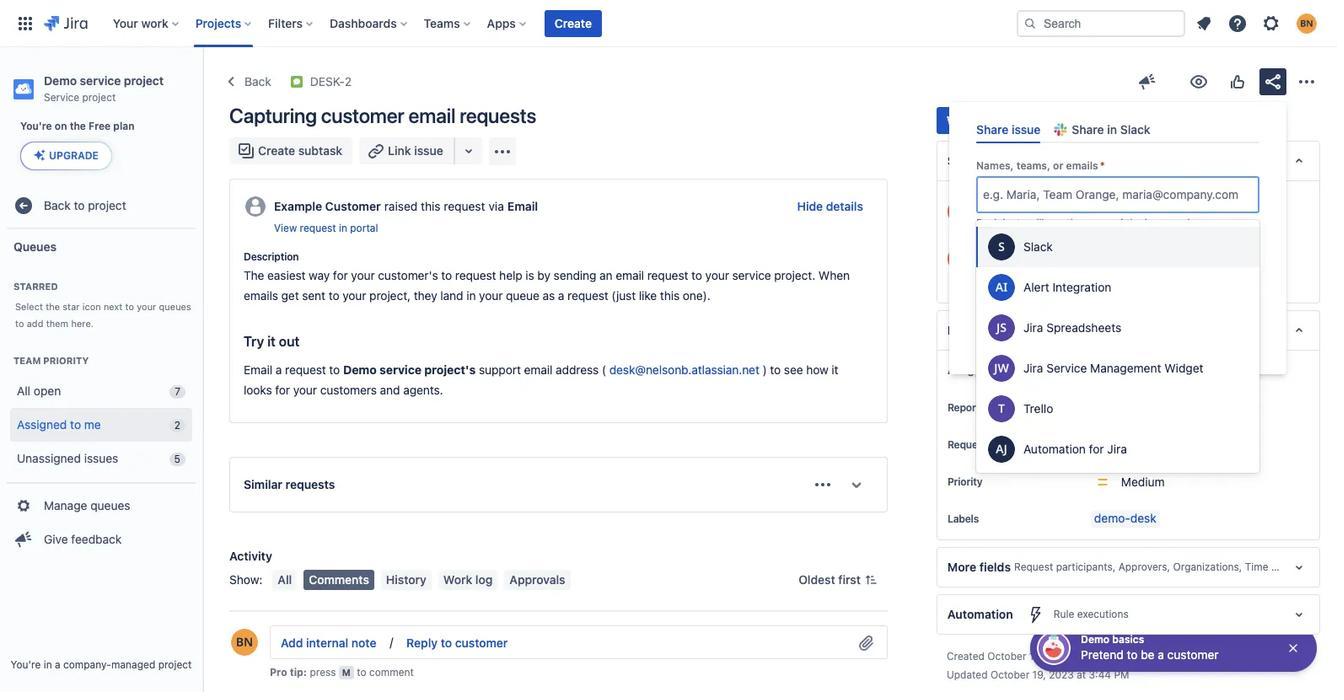 Task type: locate. For each thing, give the bounding box(es) containing it.
priority
[[43, 355, 89, 366], [948, 476, 983, 488]]

rule
[[1054, 608, 1075, 621]]

all for all open
[[17, 383, 30, 398]]

issue inside button
[[414, 143, 443, 158]]

you're left on at left
[[20, 120, 52, 132]]

0 vertical spatial service
[[44, 91, 79, 104]]

more fields element
[[937, 547, 1321, 588]]

email inside but wait, the conversation is only just getting started. for your customers, getting in touch is as easy as responding to the notification they receive in their email inbox.
[[473, 658, 502, 672]]

create right apps popup button
[[555, 16, 592, 30]]

request
[[948, 439, 987, 451]]

similar
[[244, 477, 283, 492]]

slack inside "tab list"
[[1121, 122, 1151, 137]]

1 horizontal spatial is
[[526, 268, 534, 282]]

tab list containing share issue
[[970, 116, 1267, 144]]

all inside button
[[278, 573, 292, 587]]

an
[[600, 268, 613, 282]]

to up customers
[[329, 363, 340, 377]]

is left only
[[409, 637, 418, 652]]

banner
[[0, 0, 1337, 47]]

link issue button
[[359, 137, 455, 164]]

2 clockicon image from the top
[[1053, 245, 1080, 272]]

2 up 5
[[174, 419, 180, 432]]

0 vertical spatial this
[[421, 199, 441, 213]]

priority up open
[[43, 355, 89, 366]]

issue up the teams,
[[1012, 122, 1041, 137]]

waiting for support
[[947, 113, 1056, 127]]

for right waiting
[[993, 113, 1009, 127]]

automation for automation
[[948, 607, 1013, 622]]

0 horizontal spatial queues
[[90, 498, 130, 512]]

0 vertical spatial see
[[1047, 217, 1064, 230]]

demo inside demo service project service project
[[44, 73, 77, 88]]

1 vertical spatial priority
[[948, 476, 983, 488]]

1 horizontal spatial email
[[508, 199, 538, 213]]

at left 3:44
[[1077, 669, 1086, 681]]

message
[[1217, 217, 1259, 230]]

emails down the "the"
[[244, 288, 278, 303]]

approvals button
[[505, 570, 571, 590]]

inbox.
[[505, 658, 537, 672]]

2 vertical spatial issue
[[1145, 217, 1170, 230]]

pm
[[1034, 204, 1053, 218], [1034, 251, 1053, 266], [520, 614, 537, 629], [1109, 650, 1124, 663], [1114, 669, 1130, 681]]

as right easy
[[809, 637, 822, 652]]

you're for you're on the free plan
[[20, 120, 52, 132]]

0 vertical spatial clockicon image
[[1053, 198, 1080, 225]]

1 vertical spatial it
[[832, 363, 839, 377]]

0 vertical spatial 1:29
[[493, 614, 517, 629]]

customer
[[321, 104, 404, 127], [455, 636, 508, 651], [1168, 648, 1219, 662]]

0 horizontal spatial 2
[[174, 419, 180, 432]]

0 vertical spatial queues
[[159, 301, 191, 312]]

0 vertical spatial 19,
[[429, 614, 445, 629]]

to inside the 'time to first response within 8h'
[[1122, 199, 1133, 213]]

try
[[244, 334, 264, 349]]

this right raised
[[421, 199, 441, 213]]

history button
[[381, 570, 432, 590]]

first left newest first icon
[[839, 573, 861, 587]]

demo up pretend
[[1081, 633, 1110, 646]]

team priority group
[[7, 337, 196, 482]]

1 vertical spatial requests
[[286, 477, 335, 492]]

1 01:29 from the top
[[998, 204, 1032, 218]]

0 vertical spatial you're
[[20, 120, 52, 132]]

0 vertical spatial 2
[[345, 74, 352, 89]]

0 vertical spatial team
[[1043, 187, 1073, 202]]

and down response
[[1172, 217, 1190, 230]]

as down by
[[543, 288, 555, 303]]

0 vertical spatial email
[[508, 199, 538, 213]]

service up on at left
[[44, 91, 79, 104]]

to right )
[[770, 363, 781, 377]]

email left 'address'
[[524, 363, 553, 377]]

0 horizontal spatial issue
[[414, 143, 443, 158]]

jira spreadsheets image
[[988, 315, 1015, 342]]

1 horizontal spatial they
[[414, 288, 437, 303]]

1 horizontal spatial share
[[1072, 122, 1104, 137]]

1 vertical spatial oct
[[956, 251, 977, 266]]

1 clockicon image from the top
[[1053, 198, 1080, 225]]

0 horizontal spatial priority
[[43, 355, 89, 366]]

subtask
[[298, 143, 343, 158]]

for right looks
[[275, 383, 290, 397]]

to left me
[[70, 417, 81, 431]]

0 horizontal spatial share
[[977, 122, 1009, 137]]

to inside button
[[441, 636, 452, 651]]

automation element
[[937, 595, 1321, 635]]

within down the time
[[1092, 216, 1124, 230]]

queues inside select the star icon next to your queues to add them here.
[[159, 301, 191, 312]]

request inside 'link'
[[300, 222, 336, 234]]

0 horizontal spatial it
[[267, 334, 276, 349]]

show:
[[229, 573, 263, 587]]

jira spreadsheets
[[1024, 321, 1122, 335]]

1 horizontal spatial it
[[832, 363, 839, 377]]

1 horizontal spatial team
[[1043, 187, 1073, 202]]

managed
[[111, 659, 155, 671]]

1 vertical spatial jira
[[1024, 361, 1044, 376]]

2 vertical spatial demo
[[1081, 633, 1110, 646]]

pm up 'started.'
[[520, 614, 537, 629]]

see left how
[[784, 363, 803, 377]]

your left customers
[[293, 383, 317, 397]]

this right like
[[660, 288, 680, 303]]

3:44
[[1089, 669, 1112, 681]]

0 vertical spatial 2023
[[448, 614, 477, 629]]

2 getting from the left
[[666, 637, 705, 652]]

give feedback image
[[1138, 72, 1158, 92]]

all left open
[[17, 383, 30, 398]]

raised
[[384, 199, 418, 213]]

1 vertical spatial team
[[13, 355, 41, 366]]

project.
[[774, 268, 816, 282]]

service request image
[[290, 75, 303, 89]]

to right 'm' on the bottom left of page
[[357, 666, 366, 679]]

clockicon image for oct 20 01:29 pm
[[1053, 198, 1080, 225]]

portal
[[350, 222, 378, 234]]

2023
[[448, 614, 477, 629], [1046, 650, 1071, 663], [1049, 669, 1074, 681]]

1 horizontal spatial priority
[[948, 476, 983, 488]]

demo up on at left
[[44, 73, 77, 88]]

20
[[980, 204, 995, 218]]

share up *
[[1072, 122, 1104, 137]]

0 vertical spatial within
[[1092, 216, 1124, 230]]

customer inside button
[[455, 636, 508, 651]]

give feedback button
[[7, 523, 196, 557]]

it right how
[[832, 363, 839, 377]]

team down the or
[[1043, 187, 1073, 202]]

demo inside demo basics pretend to be a customer
[[1081, 633, 1110, 646]]

october right updated
[[991, 669, 1030, 681]]

0 horizontal spatial see
[[784, 363, 803, 377]]

response
[[1160, 199, 1210, 213]]

approvals
[[510, 573, 565, 587]]

jira image
[[44, 13, 87, 33], [44, 13, 87, 33]]

1 horizontal spatial getting
[[666, 637, 705, 652]]

the up the them
[[46, 301, 60, 312]]

oct left 20
[[956, 204, 977, 218]]

jira up medium
[[1108, 442, 1127, 457]]

1 vertical spatial issue
[[414, 143, 443, 158]]

search image
[[1024, 16, 1037, 30]]

email up looks
[[244, 363, 273, 377]]

0 vertical spatial emails
[[1066, 160, 1099, 172]]

responding
[[825, 637, 886, 652]]

issue for link issue
[[414, 143, 443, 158]]

demo basics pretend to be a customer
[[1081, 633, 1219, 662]]

they left land
[[414, 288, 437, 303]]

oct left 23 at the right of page
[[956, 251, 977, 266]]

1 horizontal spatial back
[[245, 74, 271, 89]]

getting left touch
[[666, 637, 705, 652]]

comments
[[309, 573, 369, 587]]

apps button
[[482, 10, 533, 37]]

customer right be
[[1168, 648, 1219, 662]]

1 vertical spatial see
[[784, 363, 803, 377]]

0 horizontal spatial back
[[44, 198, 71, 212]]

1 getting from the left
[[469, 637, 507, 652]]

add
[[281, 636, 303, 651]]

service inside demo service project service project
[[80, 73, 121, 88]]

2 share from the left
[[1072, 122, 1104, 137]]

share for share issue
[[977, 122, 1009, 137]]

a inside demo basics pretend to be a customer
[[1158, 648, 1164, 662]]

help
[[499, 268, 523, 282]]

service inside demo service project service project
[[44, 91, 79, 104]]

see inside ) to see how it looks for your customers and agents.
[[784, 363, 803, 377]]

in inside 'link'
[[339, 222, 347, 234]]

tab list
[[970, 116, 1267, 144]]

automation
[[1024, 442, 1086, 457], [948, 607, 1013, 622]]

a inside the easiest way for your customer's to request help is by sending an email request to your service project. when emails get sent to your project, they land in your queue as a request (just like this one).
[[558, 288, 564, 303]]

in up slas element
[[1108, 122, 1117, 137]]

1 horizontal spatial 1:29
[[1086, 650, 1106, 663]]

automation down trello
[[1024, 442, 1086, 457]]

slack down will
[[1024, 240, 1053, 254]]

service
[[44, 91, 79, 104], [1047, 361, 1087, 376]]

for inside dropdown button
[[993, 113, 1009, 127]]

19, left 3:44
[[1033, 669, 1046, 681]]

october 19, 2023 at 1:29 pm
[[381, 614, 537, 629]]

within inside within 16h button
[[1091, 263, 1124, 277]]

priority pin to top. only you can see pinned fields. image
[[986, 476, 1000, 489]]

service left project.
[[732, 268, 771, 282]]

internal
[[306, 636, 348, 651]]

slas
[[948, 153, 977, 168]]

01:29 right 23 at the right of page
[[998, 251, 1031, 266]]

customer down copy link to issue icon
[[321, 104, 404, 127]]

clockicon image right will
[[1053, 198, 1080, 225]]

touch
[[720, 637, 751, 652]]

1 horizontal spatial support
[[1012, 113, 1056, 127]]

pm up the alert
[[1034, 251, 1053, 266]]

a right be
[[1158, 648, 1164, 662]]

0 vertical spatial issue
[[1012, 122, 1041, 137]]

demo up customers
[[343, 363, 377, 377]]

0 horizontal spatial demo
[[44, 73, 77, 88]]

land
[[440, 288, 463, 303]]

your inside select the star icon next to your queues to add them here.
[[137, 301, 156, 312]]

1 horizontal spatial see
[[1047, 217, 1064, 230]]

for inside ) to see how it looks for your customers and agents.
[[275, 383, 290, 397]]

slack image
[[988, 234, 1015, 261]]

)
[[763, 363, 767, 377]]

1 share from the left
[[977, 122, 1009, 137]]

clockicon image
[[1053, 198, 1080, 225], [1053, 245, 1080, 272]]

0 horizontal spatial emails
[[244, 288, 278, 303]]

create inside "button"
[[258, 143, 295, 158]]

0 horizontal spatial they
[[364, 658, 388, 672]]

your inside ) to see how it looks for your customers and agents.
[[293, 383, 317, 397]]

as left easy
[[766, 637, 778, 652]]

1 vertical spatial demo
[[343, 363, 377, 377]]

0 vertical spatial jira
[[1024, 321, 1044, 335]]

to inside demo basics pretend to be a customer
[[1127, 648, 1138, 662]]

0 horizontal spatial and
[[380, 383, 400, 397]]

link web pages and more image
[[459, 141, 479, 161]]

create inside button
[[555, 16, 592, 30]]

profile image of ben nelson image
[[231, 629, 258, 656]]

1 horizontal spatial all
[[278, 573, 292, 587]]

as inside the easiest way for your customer's to request help is by sending an email request to your service project. when emails get sent to your project, they land in your queue as a request (just like this one).
[[543, 288, 555, 303]]

emails left *
[[1066, 160, 1099, 172]]

1 within from the top
[[1092, 216, 1124, 230]]

manage
[[44, 498, 87, 512]]

names,
[[977, 160, 1014, 172]]

and left agents.
[[380, 383, 400, 397]]

demo for demo basics
[[1081, 633, 1110, 646]]

pm right 3:44
[[1114, 669, 1130, 681]]

email up (just
[[616, 268, 644, 282]]

0 horizontal spatial getting
[[469, 637, 507, 652]]

the
[[70, 120, 86, 132], [1067, 217, 1082, 230], [1127, 217, 1142, 230], [46, 301, 60, 312], [316, 637, 334, 652], [280, 658, 298, 672]]

requests right similar on the left bottom
[[286, 477, 335, 492]]

one).
[[683, 288, 711, 303]]

2 oct from the top
[[956, 251, 977, 266]]

work
[[443, 573, 472, 587]]

this inside the easiest way for your customer's to request help is by sending an email request to your service project. when emails get sent to your project, they land in your queue as a request (just like this one).
[[660, 288, 680, 303]]

1 oct from the top
[[956, 204, 977, 218]]

0 horizontal spatial as
[[543, 288, 555, 303]]

Search field
[[1017, 10, 1186, 37]]

1 horizontal spatial demo
[[343, 363, 377, 377]]

a down sending
[[558, 288, 564, 303]]

1 vertical spatial service
[[732, 268, 771, 282]]

0 vertical spatial first
[[1136, 199, 1157, 213]]

2 within from the top
[[1091, 263, 1124, 277]]

you're for you're in a company-managed project
[[11, 659, 41, 671]]

issue right link
[[414, 143, 443, 158]]

0 horizontal spatial service
[[80, 73, 121, 88]]

menu bar
[[269, 570, 574, 590]]

1 vertical spatial 2
[[174, 419, 180, 432]]

desk@nelsonb.atlassian.net
[[609, 363, 760, 377]]

you're left company-
[[11, 659, 41, 671]]

1 vertical spatial 1:29
[[1086, 650, 1106, 663]]

1 horizontal spatial automation
[[1024, 442, 1086, 457]]

desk-2
[[310, 74, 352, 89]]

0 horizontal spatial all
[[17, 383, 30, 398]]

0 vertical spatial demo
[[44, 73, 77, 88]]

to down but
[[266, 658, 277, 672]]

first up 8h
[[1136, 199, 1157, 213]]

hide
[[797, 199, 823, 213]]

1 vertical spatial emails
[[244, 288, 278, 303]]

0 horizontal spatial first
[[839, 573, 861, 587]]

2 vertical spatial service
[[380, 363, 422, 377]]

demo service project service project
[[44, 73, 164, 104]]

your right next
[[137, 301, 156, 312]]

service
[[80, 73, 121, 88], [732, 268, 771, 282], [380, 363, 422, 377]]

the
[[244, 268, 264, 282]]

requests
[[460, 104, 536, 127], [286, 477, 335, 492]]

time to first response within 8h
[[1092, 199, 1210, 230]]

to inside ) to see how it looks for your customers and agents.
[[770, 363, 781, 377]]

manage queues
[[44, 498, 130, 512]]

automation for jira image
[[988, 436, 1015, 463]]

work log
[[443, 573, 493, 587]]

alert integration
[[1024, 280, 1112, 295]]

to right next
[[125, 301, 134, 312]]

support up the teams,
[[1012, 113, 1056, 127]]

priority inside group
[[43, 355, 89, 366]]

your left project,
[[343, 288, 366, 303]]

jira for jira spreadsheets
[[1024, 321, 1044, 335]]

request down sending
[[568, 288, 609, 303]]

share in slack
[[1072, 122, 1151, 137]]

2 horizontal spatial demo
[[1081, 633, 1110, 646]]

service up free
[[80, 73, 121, 88]]

project
[[124, 73, 164, 88], [82, 91, 116, 104], [88, 198, 126, 212], [158, 659, 192, 671]]

0 horizontal spatial 1:29
[[493, 614, 517, 629]]

0 vertical spatial at
[[480, 614, 490, 629]]

1 vertical spatial create
[[258, 143, 295, 158]]

request down example
[[300, 222, 336, 234]]

assignee
[[948, 364, 992, 377]]

clockicon image up alert integration
[[1053, 245, 1080, 272]]

your up project,
[[351, 268, 375, 282]]

is left by
[[526, 268, 534, 282]]

(optional)
[[1023, 243, 1072, 256]]

email
[[409, 104, 456, 127], [616, 268, 644, 282], [524, 363, 553, 377], [473, 658, 502, 672]]

back for back
[[245, 74, 271, 89]]

all inside team priority group
[[17, 383, 30, 398]]

give
[[44, 532, 68, 546]]

within 16h
[[1091, 263, 1147, 277]]

1 horizontal spatial customer
[[455, 636, 508, 651]]

1 vertical spatial email
[[244, 363, 273, 377]]

1 vertical spatial and
[[380, 383, 400, 397]]

project up free
[[82, 91, 116, 104]]

project,
[[369, 288, 411, 303]]

easiest
[[267, 268, 306, 282]]

history
[[386, 573, 427, 587]]

to up 8h
[[1122, 199, 1133, 213]]

1 horizontal spatial emails
[[1066, 160, 1099, 172]]

2 01:29 from the top
[[998, 251, 1031, 266]]

0 vertical spatial all
[[17, 383, 30, 398]]

oct for oct 20 01:29 pm
[[956, 204, 977, 218]]

star
[[63, 301, 80, 312]]

queues right next
[[159, 301, 191, 312]]

2
[[345, 74, 352, 89], [174, 419, 180, 432]]

desk-2 link
[[310, 72, 352, 92]]

first inside the 'time to first response within 8h'
[[1136, 199, 1157, 213]]

1 vertical spatial first
[[839, 573, 861, 587]]

automation up created
[[948, 607, 1013, 622]]

view
[[274, 222, 297, 234]]

0 horizontal spatial is
[[409, 637, 418, 652]]

0 vertical spatial oct
[[956, 204, 977, 218]]

1 vertical spatial you're
[[11, 659, 41, 671]]

share up names,
[[977, 122, 1009, 137]]

1 vertical spatial queues
[[90, 498, 130, 512]]

it right try
[[267, 334, 276, 349]]

2 horizontal spatial is
[[754, 637, 763, 652]]

1 vertical spatial they
[[364, 658, 388, 672]]

is right touch
[[754, 637, 763, 652]]

emails inside the easiest way for your customer's to request help is by sending an email request to your service project. when emails get sent to your project, they land in your queue as a request (just like this one).
[[244, 288, 278, 303]]

maria,
[[1007, 187, 1040, 202]]

getting right just
[[469, 637, 507, 652]]

request up land
[[455, 268, 496, 282]]

0 vertical spatial 01:29
[[998, 204, 1032, 218]]

team inside team priority group
[[13, 355, 41, 366]]

share
[[977, 122, 1009, 137], [1072, 122, 1104, 137]]

email inside the easiest way for your customer's to request help is by sending an email request to your service project. when emails get sent to your project, they land in your queue as a request (just like this one).
[[616, 268, 644, 282]]

back for back to project
[[44, 198, 71, 212]]

first inside button
[[839, 573, 861, 587]]

1 vertical spatial 01:29
[[998, 251, 1031, 266]]

configure link
[[1212, 645, 1310, 672]]

of
[[1114, 217, 1124, 230]]

group
[[7, 482, 196, 562]]

share image
[[1263, 72, 1283, 92]]

your up one).
[[705, 268, 729, 282]]

to up one).
[[692, 268, 702, 282]]

1 horizontal spatial requests
[[460, 104, 536, 127]]

back to project
[[44, 198, 126, 212]]

to left be
[[1127, 648, 1138, 662]]

request up like
[[647, 268, 688, 282]]

0 horizontal spatial automation
[[948, 607, 1013, 622]]

address
[[556, 363, 599, 377]]

issues
[[84, 451, 118, 465]]

oct for oct 23 01:29 pm
[[956, 251, 977, 266]]

2 vertical spatial jira
[[1108, 442, 1127, 457]]

request down out
[[285, 363, 326, 377]]

vote options: no one has voted for this issue yet. image
[[1228, 72, 1248, 92]]

service down jira spreadsheets
[[1047, 361, 1087, 376]]

team up "all open"
[[13, 355, 41, 366]]

(just
[[612, 288, 636, 303]]

and inside ) to see how it looks for your customers and agents.
[[380, 383, 400, 397]]

primary element
[[10, 0, 1017, 47]]

1 vertical spatial automation
[[948, 607, 1013, 622]]

desk@nelsonb.atlassian.net link
[[609, 363, 760, 377]]

appswitcher icon image
[[15, 13, 35, 33]]



Task type: describe. For each thing, give the bounding box(es) containing it.
but wait, the conversation is only just getting started. for your customers, getting in touch is as easy as responding to the notification they receive in their email inbox.
[[266, 637, 889, 672]]

customer inside demo basics pretend to be a customer
[[1168, 648, 1219, 662]]

reply
[[407, 636, 438, 651]]

slas element
[[937, 141, 1321, 181]]

waiting for support button
[[937, 107, 1090, 134]]

easy
[[781, 637, 806, 652]]

group containing manage queues
[[7, 482, 196, 562]]

example customer raised this request via email
[[274, 199, 538, 213]]

automation for jira
[[1024, 442, 1127, 457]]

filters button
[[263, 10, 320, 37]]

settings image
[[1262, 13, 1282, 33]]

request left the via
[[444, 199, 485, 213]]

you're on the free plan
[[20, 120, 135, 132]]

1 vertical spatial 19,
[[1030, 650, 1043, 663]]

oldest first button
[[789, 570, 888, 590]]

in left touch
[[708, 637, 717, 652]]

2 vertical spatial 19,
[[1033, 669, 1046, 681]]

starred group
[[7, 263, 196, 337]]

2 inside team priority group
[[174, 419, 180, 432]]

the inside select the star icon next to your queues to add them here.
[[46, 301, 60, 312]]

queues inside "button"
[[90, 498, 130, 512]]

on
[[55, 120, 67, 132]]

for left emailed
[[1089, 442, 1104, 457]]

0 horizontal spatial customer
[[321, 104, 404, 127]]

0 horizontal spatial this
[[421, 199, 441, 213]]

1 vertical spatial slack
[[1024, 240, 1053, 254]]

alert integration image
[[988, 274, 1015, 301]]

add attachment image
[[857, 633, 877, 654]]

support inside dropdown button
[[1012, 113, 1056, 127]]

to inside team priority group
[[70, 417, 81, 431]]

is inside the easiest way for your customer's to request help is by sending an email request to your service project. when emails get sent to your project, they land in your queue as a request (just like this one).
[[526, 268, 534, 282]]

request right emailed
[[1167, 438, 1209, 452]]

in inside "tab list"
[[1108, 122, 1117, 137]]

oldest
[[799, 573, 835, 587]]

1:29 inside the created october 19, 2023 at 1:29 pm updated october 19, 2023 at 3:44 pm
[[1086, 650, 1106, 663]]

try it out
[[244, 334, 300, 349]]

add
[[27, 318, 43, 329]]

jira service management widget
[[1024, 361, 1204, 376]]

fields
[[980, 560, 1011, 574]]

pm down basics
[[1109, 650, 1124, 663]]

within 8h button
[[1092, 215, 1141, 232]]

updated
[[947, 669, 988, 681]]

reply to customer
[[407, 636, 508, 651]]

will
[[1029, 217, 1044, 230]]

/
[[387, 635, 396, 649]]

service inside the easiest way for your customer's to request help is by sending an email request to your service project. when emails get sent to your project, they land in your queue as a request (just like this one).
[[732, 268, 771, 282]]

a down the try it out
[[276, 363, 282, 377]]

oct 23 01:29 pm
[[956, 251, 1053, 266]]

see for will
[[1047, 217, 1064, 230]]

create for create subtask
[[258, 143, 295, 158]]

type
[[990, 439, 1013, 451]]

watch options: you are not watching this issue, 0 people watching image
[[1189, 72, 1209, 92]]

all for all
[[278, 573, 292, 587]]

1 vertical spatial support
[[479, 363, 521, 377]]

2 horizontal spatial as
[[809, 637, 822, 652]]

clockicon image for oct 23 01:29 pm
[[1053, 245, 1080, 272]]

orange,
[[1076, 187, 1119, 202]]

project right managed
[[158, 659, 192, 671]]

message
[[977, 243, 1021, 256]]

close image
[[1287, 642, 1300, 655]]

1 horizontal spatial service
[[1047, 361, 1087, 376]]

spreadsheets
[[1047, 321, 1122, 335]]

demo-desk
[[1094, 511, 1157, 525]]

copy link to issue image
[[348, 74, 362, 88]]

in left company-
[[44, 659, 52, 671]]

1 horizontal spatial and
[[1172, 217, 1190, 230]]

sidebar navigation image
[[184, 67, 221, 101]]

they inside the easiest way for your customer's to request help is by sending an email request to your service project. when emails get sent to your project, they land in your queue as a request (just like this one).
[[414, 288, 437, 303]]

notifications image
[[1194, 13, 1214, 33]]

within 16h button
[[1091, 262, 1147, 279]]

within inside the 'time to first response within 8h'
[[1092, 216, 1124, 230]]

the left name
[[1067, 217, 1082, 230]]

alert
[[1024, 280, 1050, 295]]

share for share in slack
[[1072, 122, 1104, 137]]

it inside ) to see how it looks for your customers and agents.
[[832, 363, 839, 377]]

1 vertical spatial october
[[988, 650, 1027, 663]]

0 horizontal spatial email
[[244, 363, 273, 377]]

press
[[310, 666, 336, 679]]

via
[[489, 199, 504, 213]]

see for to
[[784, 363, 803, 377]]

automation for automation for jira
[[1024, 442, 1086, 457]]

your profile and settings image
[[1297, 13, 1317, 33]]

they inside but wait, the conversation is only just getting started. for your customers, getting in touch is as easy as responding to the notification they receive in their email inbox.
[[364, 658, 388, 672]]

help image
[[1228, 13, 1248, 33]]

menu bar containing all
[[269, 570, 574, 590]]

add internal note button
[[271, 630, 387, 657]]

here.
[[71, 318, 94, 329]]

newest first image
[[864, 573, 878, 587]]

link
[[388, 143, 411, 158]]

23
[[980, 251, 995, 266]]

2 vertical spatial 2023
[[1049, 669, 1074, 681]]

to down upgrade
[[74, 198, 85, 212]]

example
[[274, 199, 322, 213]]

assigned to me
[[17, 417, 101, 431]]

issue for share issue
[[1012, 122, 1041, 137]]

them
[[46, 318, 68, 329]]

your inside but wait, the conversation is only just getting started. for your customers, getting in touch is as easy as responding to the notification they receive in their email inbox.
[[576, 637, 600, 652]]

the down the add
[[280, 658, 298, 672]]

work
[[141, 16, 168, 30]]

for inside the easiest way for your customer's to request help is by sending an email request to your service project. when emails get sent to your project, they land in your queue as a request (just like this one).
[[333, 268, 348, 282]]

Message (optional) text field
[[977, 260, 1260, 324]]

view request in portal link
[[274, 220, 378, 237]]

icon
[[82, 301, 101, 312]]

names, teams, or emails *
[[977, 160, 1105, 172]]

add app image
[[492, 141, 512, 161]]

to inside but wait, the conversation is only just getting started. for your customers, getting in touch is as easy as responding to the notification they receive in their email inbox.
[[266, 658, 277, 672]]

emailed request
[[1121, 438, 1209, 452]]

2 horizontal spatial issue
[[1145, 217, 1170, 230]]

customer
[[325, 199, 381, 213]]

project up plan
[[124, 73, 164, 88]]

0 vertical spatial requests
[[460, 104, 536, 127]]

the up notification
[[316, 637, 334, 652]]

all button
[[273, 570, 297, 590]]

in inside the easiest way for your customer's to request help is by sending an email request to your service project. when emails get sent to your project, they land in your queue as a request (just like this one).
[[467, 288, 476, 303]]

pretend
[[1081, 648, 1124, 662]]

details element
[[937, 310, 1321, 351]]

sending
[[554, 268, 596, 282]]

filters
[[268, 16, 303, 30]]

demo for demo service project
[[44, 73, 77, 88]]

oldest first
[[799, 573, 861, 587]]

view request in portal
[[274, 222, 378, 234]]

to right sent on the left top of page
[[329, 288, 339, 303]]

pm down maria,
[[1034, 204, 1053, 218]]

email up link issue
[[409, 104, 456, 127]]

details
[[948, 323, 987, 337]]

back link
[[219, 68, 276, 95]]

open
[[34, 383, 61, 398]]

select the star icon next to your queues to add them here.
[[15, 301, 191, 329]]

back to project link
[[7, 189, 196, 223]]

actions image
[[1297, 72, 1317, 92]]

message (optional)
[[977, 243, 1072, 256]]

the right of
[[1127, 217, 1142, 230]]

7
[[175, 385, 180, 398]]

get
[[281, 288, 299, 303]]

to left add
[[15, 318, 24, 329]]

when
[[819, 268, 850, 282]]

1 horizontal spatial as
[[766, 637, 778, 652]]

recipients
[[977, 217, 1026, 230]]

note
[[351, 636, 376, 651]]

demo-
[[1094, 511, 1131, 525]]

jira service management widget image
[[988, 355, 1015, 382]]

agents.
[[403, 383, 443, 397]]

2 vertical spatial october
[[991, 669, 1030, 681]]

started.
[[511, 637, 552, 652]]

how
[[806, 363, 829, 377]]

to up land
[[441, 268, 452, 282]]

in left their
[[433, 658, 443, 672]]

show image
[[843, 471, 870, 498]]

a left company-
[[55, 659, 60, 671]]

created
[[947, 650, 985, 663]]

pro tip: press m to comment
[[270, 666, 414, 679]]

desk-
[[310, 74, 345, 89]]

your down help
[[479, 288, 503, 303]]

but
[[266, 637, 285, 652]]

1 vertical spatial at
[[1074, 650, 1083, 663]]

0 vertical spatial october
[[381, 614, 426, 629]]

2 vertical spatial at
[[1077, 669, 1086, 681]]

0 horizontal spatial requests
[[286, 477, 335, 492]]

01:29 for 23
[[998, 251, 1031, 266]]

project down upgrade
[[88, 198, 126, 212]]

sent
[[302, 288, 326, 303]]

hide details
[[797, 199, 863, 213]]

request type
[[948, 439, 1013, 451]]

the right on at left
[[70, 120, 86, 132]]

basics
[[1113, 633, 1145, 646]]

capturing
[[229, 104, 317, 127]]

customers,
[[603, 637, 663, 652]]

1 vertical spatial 2023
[[1046, 650, 1071, 663]]

create for create
[[555, 16, 592, 30]]

your work button
[[108, 10, 185, 37]]

me
[[84, 417, 101, 431]]

teams button
[[419, 10, 477, 37]]

trello image
[[988, 396, 1015, 423]]

labels
[[948, 513, 979, 525]]

oct 20 01:29 pm
[[956, 204, 1053, 218]]

01:29 for 20
[[998, 204, 1032, 218]]

banner containing your work
[[0, 0, 1337, 47]]

apps
[[487, 16, 516, 30]]

name
[[1085, 217, 1111, 230]]

work log button
[[438, 570, 498, 590]]

assigned
[[17, 417, 67, 431]]

your down response
[[1193, 217, 1214, 230]]

only
[[421, 637, 444, 652]]

next
[[104, 301, 123, 312]]

jira for jira service management widget
[[1024, 361, 1044, 376]]



Task type: vqa. For each thing, say whether or not it's contained in the screenshot.
the top the in
no



